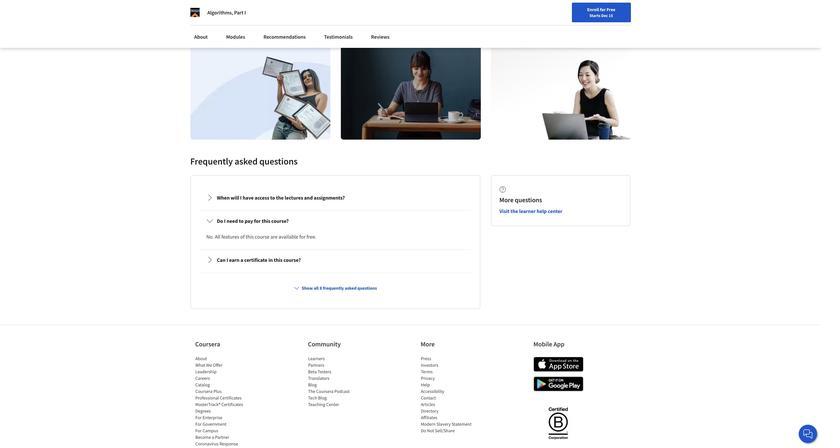 Task type: describe. For each thing, give the bounding box(es) containing it.
get it on google play image
[[533, 376, 583, 391]]

recommendations link
[[260, 29, 310, 44]]

more
[[215, 35, 227, 42]]

terms
[[421, 369, 432, 375]]

modern slavery statement link
[[421, 421, 471, 427]]

starts
[[590, 13, 600, 18]]

explore
[[351, 22, 368, 29]]

accessibility link
[[421, 388, 444, 394]]

find
[[620, 8, 629, 13]]

no. all features of this course are available for free.
[[206, 233, 316, 240]]

government
[[202, 421, 226, 427]]

professional certificates link
[[195, 395, 241, 401]]

do inside press investors terms privacy help accessibility contact articles directory affiliates modern slavery statement do not sell/share
[[421, 428, 426, 434]]

ready
[[234, 17, 245, 22]]

do not sell/share link
[[421, 428, 455, 434]]

degrees
[[195, 408, 211, 414]]

professional
[[195, 395, 219, 401]]

unlimited access to 7,000+ world-class courses, hands-on projects, and job-ready certificate programs - all included in your subscription
[[201, 10, 314, 29]]

more for more
[[421, 340, 435, 348]]

0 horizontal spatial asked
[[235, 155, 258, 167]]

about link for more
[[195, 356, 207, 361]]

3 for from the top
[[195, 428, 201, 434]]

reviews link
[[367, 29, 393, 44]]

new
[[639, 8, 648, 13]]

and inside unlimited access to 7,000+ world-class courses, hands-on projects, and job-ready certificate programs - all included in your subscription
[[218, 17, 226, 22]]

a inside can i earn a certificate in this course? dropdown button
[[241, 257, 243, 263]]

courses,
[[275, 10, 291, 16]]

the
[[308, 388, 315, 394]]

catalog link
[[195, 382, 210, 388]]

have
[[243, 194, 254, 201]]

explore degrees link
[[351, 22, 397, 30]]

certificate inside unlimited access to 7,000+ world-class courses, hands-on projects, and job-ready certificate programs - all included in your subscription
[[246, 17, 265, 22]]

the for digital
[[567, 22, 573, 28]]

world-
[[252, 10, 265, 16]]

asked inside dropdown button
[[345, 285, 356, 291]]

coursera up what we offer link
[[195, 340, 220, 348]]

all inside unlimited access to 7,000+ world-class courses, hands-on projects, and job-ready certificate programs - all included in your subscription
[[288, 17, 292, 22]]

coronavirus
[[195, 441, 218, 447]]

coursera for about what we offer leadership careers catalog coursera plus professional certificates mastertrack® certificates degrees for enterprise for government for campus become a partner coronavirus response
[[195, 388, 212, 394]]

hands-
[[292, 10, 305, 16]]

show
[[302, 285, 313, 291]]

for inside enroll for free starts dec 15
[[600, 7, 606, 12]]

for campus link
[[195, 428, 218, 434]]

collapsed list
[[199, 186, 472, 274]]

when
[[217, 194, 230, 201]]

-
[[285, 17, 287, 22]]

sell/share
[[435, 428, 455, 434]]

about for about
[[194, 33, 208, 40]]

in inside unlimited access to 7,000+ world-class courses, hands-on projects, and job-ready certificate programs - all included in your subscription
[[311, 17, 314, 22]]

visit
[[499, 208, 509, 214]]

tech blog link
[[308, 395, 327, 401]]

i inside dropdown button
[[227, 257, 228, 263]]

frequently
[[190, 155, 233, 167]]

available
[[279, 233, 298, 240]]

learners
[[308, 356, 325, 361]]

tech
[[308, 395, 317, 401]]

2 for from the top
[[195, 421, 201, 427]]

1 horizontal spatial blog
[[318, 395, 327, 401]]

chat with us image
[[803, 429, 813, 439]]

press link
[[421, 356, 431, 361]]

subscription
[[210, 23, 234, 29]]

recommendations
[[263, 33, 306, 40]]

in for upskill your employees to excel in the digital economy
[[562, 22, 566, 28]]

need
[[227, 218, 238, 224]]

articles
[[421, 401, 435, 407]]

mobile
[[533, 340, 552, 348]]

degrees
[[369, 22, 387, 29]]

list for community
[[308, 355, 364, 408]]

modules
[[226, 33, 245, 40]]

careers
[[195, 375, 210, 381]]

dec
[[601, 13, 608, 18]]

1 horizontal spatial for
[[299, 233, 305, 240]]

questions inside dropdown button
[[357, 285, 377, 291]]

learn
[[201, 35, 214, 42]]

algorithms, part i
[[207, 9, 246, 16]]

1 vertical spatial certificates
[[221, 401, 243, 407]]

can i earn a certificate in this course?
[[217, 257, 301, 263]]

frequently
[[323, 285, 344, 291]]

princeton university image
[[190, 8, 199, 17]]

0 horizontal spatial questions
[[259, 155, 298, 167]]

app
[[554, 340, 564, 348]]

learners link
[[308, 356, 325, 361]]

your inside unlimited access to 7,000+ world-class courses, hands-on projects, and job-ready certificate programs - all included in your subscription
[[201, 23, 209, 29]]

enroll for free starts dec 15
[[587, 7, 615, 18]]

assignments?
[[314, 194, 345, 201]]

list for coursera
[[195, 355, 251, 447]]

partners
[[308, 362, 324, 368]]

slavery
[[436, 421, 451, 427]]

upskill
[[501, 22, 515, 28]]

unlimited
[[201, 10, 220, 16]]

translators
[[308, 375, 329, 381]]

in for can i earn a certificate in this course?
[[268, 257, 273, 263]]

leadership link
[[195, 369, 216, 375]]

do i need to pay for this course? button
[[201, 212, 470, 230]]

directory
[[421, 408, 438, 414]]

coursera plus link
[[195, 388, 221, 394]]

to inside dropdown button
[[270, 194, 275, 201]]

mastertrack® certificates link
[[195, 401, 243, 407]]

what we offer link
[[195, 362, 222, 368]]

to inside dropdown button
[[239, 218, 244, 224]]

modern
[[421, 421, 435, 427]]

partners link
[[308, 362, 324, 368]]

investors link
[[421, 362, 438, 368]]

become a partner link
[[195, 434, 229, 440]]

community
[[308, 340, 341, 348]]

your for upskill
[[516, 22, 524, 28]]

press
[[421, 356, 431, 361]]

course? for can i earn a certificate in this course?
[[283, 257, 301, 263]]



Task type: locate. For each thing, give the bounding box(es) containing it.
show all 8 frequently asked questions button
[[291, 282, 379, 294]]

your down projects,
[[201, 23, 209, 29]]

about link for frequently asked questions
[[190, 29, 212, 44]]

of
[[240, 233, 245, 240]]

this inside dropdown button
[[262, 218, 270, 224]]

enroll
[[587, 7, 599, 12]]

in inside dropdown button
[[268, 257, 273, 263]]

about link up what at the bottom
[[195, 356, 207, 361]]

course? inside can i earn a certificate in this course? dropdown button
[[283, 257, 301, 263]]

0 vertical spatial about
[[194, 33, 208, 40]]

1 vertical spatial asked
[[345, 285, 356, 291]]

list containing learners
[[308, 355, 364, 408]]

testimonials
[[324, 33, 353, 40]]

about inside about what we offer leadership careers catalog coursera plus professional certificates mastertrack® certificates degrees for enterprise for government for campus become a partner coronavirus response
[[195, 356, 207, 361]]

algorithms,
[[207, 9, 233, 16]]

list containing press
[[421, 355, 476, 434]]

access inside unlimited access to 7,000+ world-class courses, hands-on projects, and job-ready certificate programs - all included in your subscription
[[221, 10, 233, 16]]

0 vertical spatial do
[[217, 218, 223, 224]]

0 vertical spatial and
[[218, 17, 226, 22]]

for right pay
[[254, 218, 261, 224]]

access inside dropdown button
[[255, 194, 269, 201]]

1 horizontal spatial asked
[[345, 285, 356, 291]]

all inside dropdown button
[[314, 285, 319, 291]]

testimonials link
[[320, 29, 357, 44]]

0 horizontal spatial blog
[[308, 382, 317, 388]]

this for pay
[[262, 218, 270, 224]]

0 vertical spatial about link
[[190, 29, 212, 44]]

coursera down the catalog link at bottom
[[195, 388, 212, 394]]

8
[[320, 285, 322, 291]]

about for about what we offer leadership careers catalog coursera plus professional certificates mastertrack® certificates degrees for enterprise for government for campus become a partner coronavirus response
[[195, 356, 207, 361]]

coursera inside learners partners beta testers translators blog the coursera podcast tech blog teaching center
[[316, 388, 333, 394]]

0 vertical spatial questions
[[259, 155, 298, 167]]

for
[[600, 7, 606, 12], [254, 218, 261, 224], [299, 233, 305, 240]]

the left digital
[[567, 22, 573, 28]]

offer
[[213, 362, 222, 368]]

the inside the when will i have access to the lectures and assignments? dropdown button
[[276, 194, 284, 201]]

1 horizontal spatial do
[[421, 428, 426, 434]]

and
[[218, 17, 226, 22], [304, 194, 313, 201]]

to up ready
[[234, 10, 238, 16]]

blog up the
[[308, 382, 317, 388]]

this inside dropdown button
[[274, 257, 282, 263]]

2 horizontal spatial questions
[[515, 196, 542, 204]]

coursera inside about what we offer leadership careers catalog coursera plus professional certificates mastertrack® certificates degrees for enterprise for government for campus become a partner coronavirus response
[[195, 388, 212, 394]]

all
[[288, 17, 292, 22], [314, 285, 319, 291]]

economy
[[587, 22, 605, 28]]

2 vertical spatial this
[[274, 257, 282, 263]]

more up "press" link
[[421, 340, 435, 348]]

for up for campus link
[[195, 421, 201, 427]]

blog
[[308, 382, 317, 388], [318, 395, 327, 401]]

0 vertical spatial for
[[600, 7, 606, 12]]

3 list from the left
[[421, 355, 476, 434]]

i right will
[[240, 194, 242, 201]]

and right lectures
[[304, 194, 313, 201]]

1 list from the left
[[195, 355, 251, 447]]

coursera
[[195, 340, 220, 348], [195, 388, 212, 394], [316, 388, 333, 394]]

15
[[609, 13, 613, 18]]

about down projects,
[[194, 33, 208, 40]]

2 horizontal spatial your
[[629, 8, 638, 13]]

0 horizontal spatial your
[[201, 23, 209, 29]]

1 for from the top
[[195, 415, 201, 420]]

1 vertical spatial blog
[[318, 395, 327, 401]]

partner
[[215, 434, 229, 440]]

blog up 'teaching center' link
[[318, 395, 327, 401]]

not
[[427, 428, 434, 434]]

statement
[[451, 421, 471, 427]]

0 horizontal spatial and
[[218, 17, 226, 22]]

course? up are
[[271, 218, 289, 224]]

reviews
[[371, 33, 390, 40]]

list
[[195, 355, 251, 447], [308, 355, 364, 408], [421, 355, 476, 434]]

0 vertical spatial for
[[195, 415, 201, 420]]

this down are
[[274, 257, 282, 263]]

course
[[255, 233, 269, 240]]

your right find
[[629, 8, 638, 13]]

7,000+
[[239, 10, 251, 16]]

this up course
[[262, 218, 270, 224]]

and up subscription
[[218, 17, 226, 22]]

download on the app store image
[[533, 357, 583, 372]]

center
[[326, 401, 339, 407]]

to inside unlimited access to 7,000+ world-class courses, hands-on projects, and job-ready certificate programs - all included in your subscription
[[234, 10, 238, 16]]

1 horizontal spatial more
[[499, 196, 514, 204]]

press investors terms privacy help accessibility contact articles directory affiliates modern slavery statement do not sell/share
[[421, 356, 471, 434]]

this right of
[[246, 233, 254, 240]]

learn more link
[[201, 35, 236, 43]]

the for lectures
[[276, 194, 284, 201]]

0 vertical spatial access
[[221, 10, 233, 16]]

0 vertical spatial the
[[567, 22, 573, 28]]

1 vertical spatial for
[[254, 218, 261, 224]]

list containing about
[[195, 355, 251, 447]]

and inside dropdown button
[[304, 194, 313, 201]]

certificate right earn
[[244, 257, 267, 263]]

0 vertical spatial certificates
[[220, 395, 241, 401]]

access right have
[[255, 194, 269, 201]]

0 horizontal spatial all
[[288, 17, 292, 22]]

directory link
[[421, 408, 438, 414]]

2 horizontal spatial in
[[562, 22, 566, 28]]

1 vertical spatial do
[[421, 428, 426, 434]]

in right included in the left of the page
[[311, 17, 314, 22]]

teaching
[[308, 401, 325, 407]]

for left free.
[[299, 233, 305, 240]]

the right visit
[[510, 208, 518, 214]]

2 vertical spatial for
[[195, 428, 201, 434]]

to left pay
[[239, 218, 244, 224]]

testers
[[318, 369, 331, 375]]

1 vertical spatial the
[[276, 194, 284, 201]]

list for more
[[421, 355, 476, 434]]

in down are
[[268, 257, 273, 263]]

your right upskill
[[516, 22, 524, 28]]

this
[[262, 218, 270, 224], [246, 233, 254, 240], [274, 257, 282, 263]]

in right excel
[[562, 22, 566, 28]]

0 horizontal spatial access
[[221, 10, 233, 16]]

1 horizontal spatial list
[[308, 355, 364, 408]]

0 vertical spatial certificate
[[246, 17, 265, 22]]

do left the not
[[421, 428, 426, 434]]

0 vertical spatial asked
[[235, 155, 258, 167]]

i right can
[[227, 257, 228, 263]]

beta testers link
[[308, 369, 331, 375]]

2 list from the left
[[308, 355, 364, 408]]

a
[[241, 257, 243, 263], [212, 434, 214, 440]]

1 vertical spatial for
[[195, 421, 201, 427]]

more up visit
[[499, 196, 514, 204]]

a inside about what we offer leadership careers catalog coursera plus professional certificates mastertrack® certificates degrees for enterprise for government for campus become a partner coronavirus response
[[212, 434, 214, 440]]

2 vertical spatial the
[[510, 208, 518, 214]]

0 vertical spatial course?
[[271, 218, 289, 224]]

all
[[215, 233, 220, 240]]

certificates
[[220, 395, 241, 401], [221, 401, 243, 407]]

1 vertical spatial about link
[[195, 356, 207, 361]]

become
[[195, 434, 211, 440]]

to left excel
[[547, 22, 551, 28]]

for down degrees link
[[195, 415, 201, 420]]

free
[[607, 7, 615, 12]]

0 horizontal spatial the
[[276, 194, 284, 201]]

0 horizontal spatial more
[[421, 340, 435, 348]]

plus
[[213, 388, 221, 394]]

access
[[221, 10, 233, 16], [255, 194, 269, 201]]

your for find
[[629, 8, 638, 13]]

1 horizontal spatial all
[[314, 285, 319, 291]]

2 vertical spatial questions
[[357, 285, 377, 291]]

this for certificate
[[274, 257, 282, 263]]

can
[[217, 257, 226, 263]]

catalog
[[195, 382, 210, 388]]

learner
[[519, 208, 536, 214]]

1 vertical spatial access
[[255, 194, 269, 201]]

1 vertical spatial course?
[[283, 257, 301, 263]]

find your new career link
[[617, 7, 664, 15]]

do i need to pay for this course?
[[217, 218, 289, 224]]

1 horizontal spatial and
[[304, 194, 313, 201]]

certificate inside dropdown button
[[244, 257, 267, 263]]

for inside do i need to pay for this course? dropdown button
[[254, 218, 261, 224]]

projects,
[[201, 17, 217, 22]]

1 horizontal spatial questions
[[357, 285, 377, 291]]

more questions
[[499, 196, 542, 204]]

coursera up tech blog link
[[316, 388, 333, 394]]

for up dec
[[600, 7, 606, 12]]

beta
[[308, 369, 317, 375]]

programs
[[266, 17, 284, 22]]

about up what at the bottom
[[195, 356, 207, 361]]

0 vertical spatial all
[[288, 17, 292, 22]]

access up job-
[[221, 10, 233, 16]]

the left lectures
[[276, 194, 284, 201]]

do left need
[[217, 218, 223, 224]]

None search field
[[93, 4, 251, 17]]

a down campus
[[212, 434, 214, 440]]

when will i have access to the lectures and assignments? button
[[201, 188, 470, 207]]

for up become
[[195, 428, 201, 434]]

mastertrack®
[[195, 401, 220, 407]]

all left 8
[[314, 285, 319, 291]]

i inside dropdown button
[[240, 194, 242, 201]]

asked
[[235, 155, 258, 167], [345, 285, 356, 291]]

free.
[[307, 233, 316, 240]]

2 horizontal spatial the
[[567, 22, 573, 28]]

coursera for learners partners beta testers translators blog the coursera podcast tech blog teaching center
[[316, 388, 333, 394]]

excel
[[552, 22, 561, 28]]

1 vertical spatial this
[[246, 233, 254, 240]]

i left need
[[224, 218, 226, 224]]

mobile app
[[533, 340, 564, 348]]

1 vertical spatial a
[[212, 434, 214, 440]]

1 horizontal spatial the
[[510, 208, 518, 214]]

1 vertical spatial and
[[304, 194, 313, 201]]

1 vertical spatial all
[[314, 285, 319, 291]]

part
[[234, 9, 243, 16]]

1 horizontal spatial a
[[241, 257, 243, 263]]

2 vertical spatial for
[[299, 233, 305, 240]]

a right earn
[[241, 257, 243, 263]]

articles link
[[421, 401, 435, 407]]

0 vertical spatial more
[[499, 196, 514, 204]]

do inside dropdown button
[[217, 218, 223, 224]]

we
[[206, 362, 212, 368]]

for government link
[[195, 421, 226, 427]]

1 horizontal spatial your
[[516, 22, 524, 28]]

accessibility
[[421, 388, 444, 394]]

affiliates
[[421, 415, 437, 420]]

2 horizontal spatial for
[[600, 7, 606, 12]]

course? inside do i need to pay for this course? dropdown button
[[271, 218, 289, 224]]

2 horizontal spatial list
[[421, 355, 476, 434]]

more for more questions
[[499, 196, 514, 204]]

logo of certified b corporation image
[[545, 403, 572, 443]]

1 vertical spatial certificate
[[244, 257, 267, 263]]

visit the learner help center
[[499, 208, 562, 214]]

to left lectures
[[270, 194, 275, 201]]

about link down projects,
[[190, 29, 212, 44]]

course? down available
[[283, 257, 301, 263]]

0 horizontal spatial in
[[268, 257, 273, 263]]

will
[[231, 194, 239, 201]]

2 horizontal spatial this
[[274, 257, 282, 263]]

included
[[293, 17, 310, 22]]

0 vertical spatial a
[[241, 257, 243, 263]]

1 vertical spatial more
[[421, 340, 435, 348]]

0 horizontal spatial list
[[195, 355, 251, 447]]

i inside dropdown button
[[224, 218, 226, 224]]

job-
[[227, 17, 234, 22]]

all right -
[[288, 17, 292, 22]]

1 horizontal spatial access
[[255, 194, 269, 201]]

privacy link
[[421, 375, 435, 381]]

for
[[195, 415, 201, 420], [195, 421, 201, 427], [195, 428, 201, 434]]

certificates up mastertrack® certificates link at the bottom of the page
[[220, 395, 241, 401]]

digital
[[574, 22, 586, 28]]

podcast
[[334, 388, 349, 394]]

course? for do i need to pay for this course?
[[271, 218, 289, 224]]

class
[[265, 10, 274, 16]]

earn
[[229, 257, 239, 263]]

degrees link
[[195, 408, 211, 414]]

0 vertical spatial blog
[[308, 382, 317, 388]]

employees
[[525, 22, 546, 28]]

teaching center link
[[308, 401, 339, 407]]

show all 8 frequently asked questions
[[302, 285, 377, 291]]

0 horizontal spatial for
[[254, 218, 261, 224]]

0 horizontal spatial do
[[217, 218, 223, 224]]

about
[[194, 33, 208, 40], [195, 356, 207, 361]]

1 vertical spatial about
[[195, 356, 207, 361]]

upskill your employees to excel in the digital economy
[[501, 22, 605, 28]]

0 horizontal spatial this
[[246, 233, 254, 240]]

1 horizontal spatial this
[[262, 218, 270, 224]]

certificate down world-
[[246, 17, 265, 22]]

i right part
[[244, 9, 246, 16]]

coronavirus response link
[[195, 441, 238, 447]]

0 horizontal spatial a
[[212, 434, 214, 440]]

1 horizontal spatial in
[[311, 17, 314, 22]]

certificates down professional certificates link
[[221, 401, 243, 407]]

0 vertical spatial this
[[262, 218, 270, 224]]

1 vertical spatial questions
[[515, 196, 542, 204]]

visit the learner help center link
[[499, 208, 562, 214]]



Task type: vqa. For each thing, say whether or not it's contained in the screenshot.
digital the
yes



